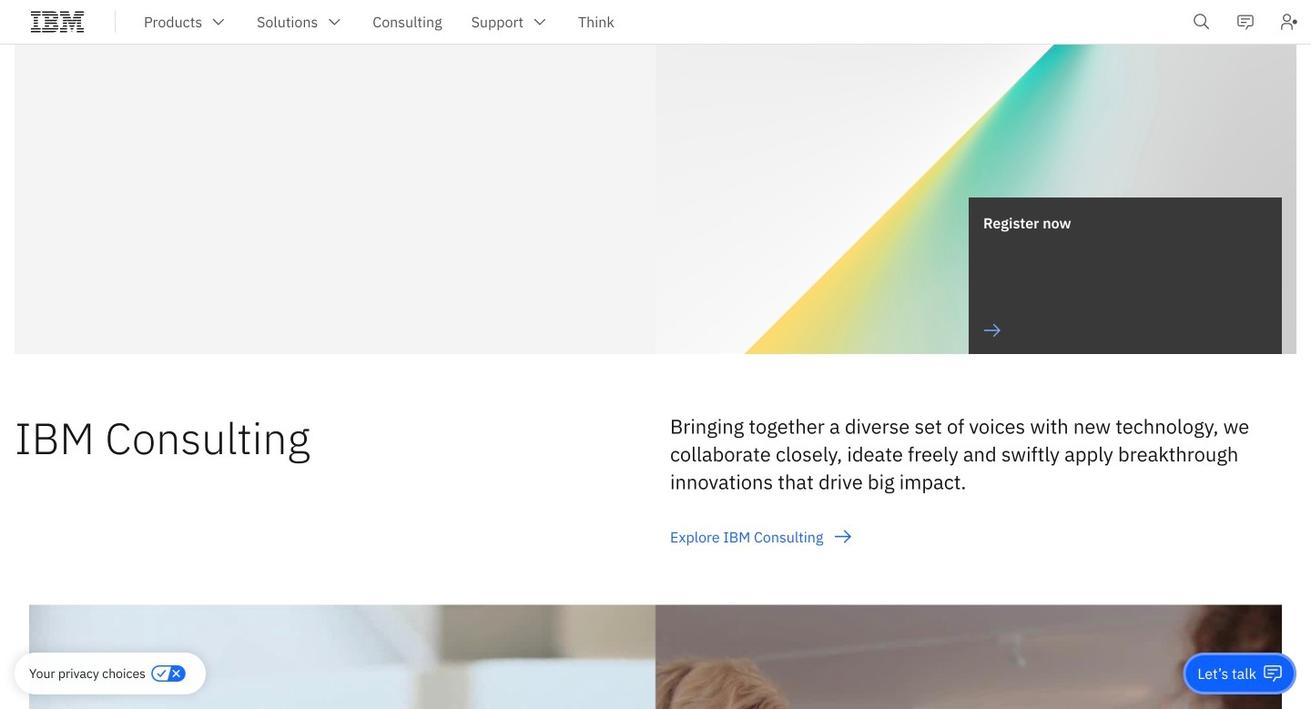 Task type: describe. For each thing, give the bounding box(es) containing it.
let's talk element
[[1198, 664, 1257, 684]]



Task type: locate. For each thing, give the bounding box(es) containing it.
your privacy choices element
[[29, 664, 146, 684]]



